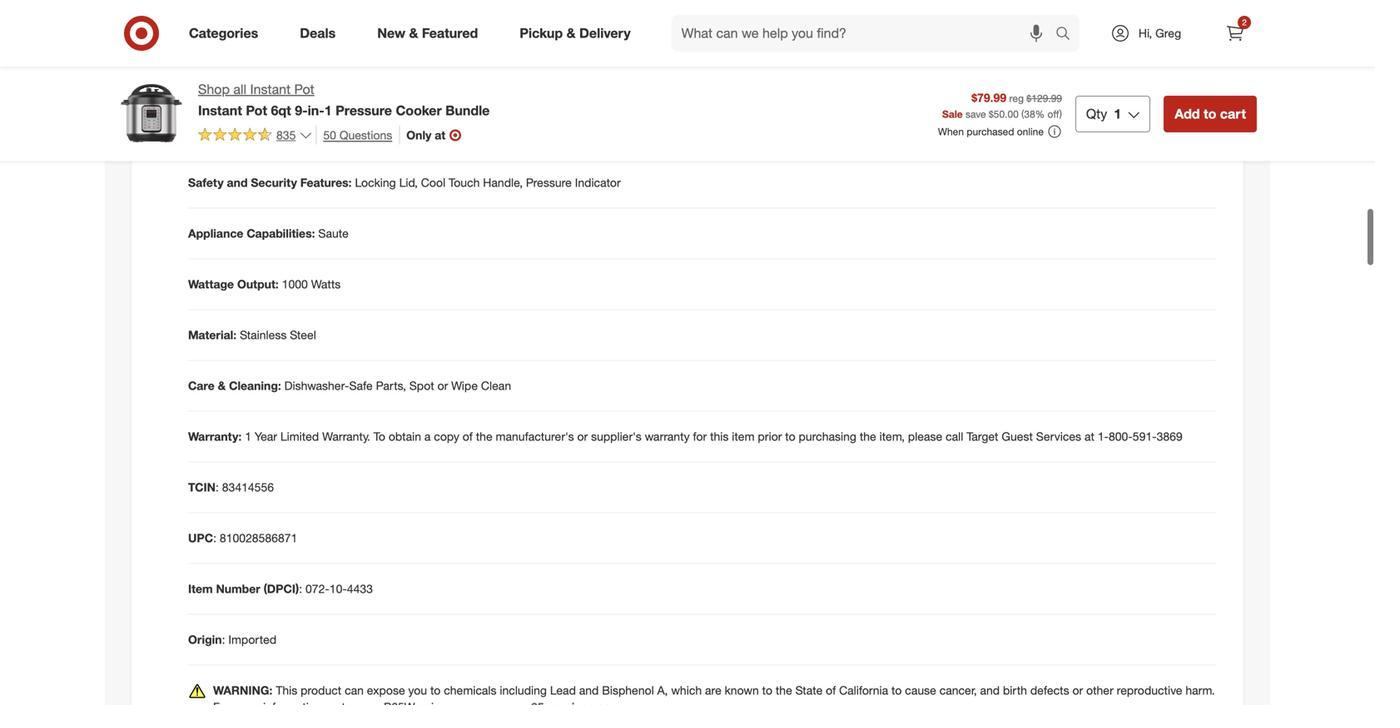 Task type: locate. For each thing, give the bounding box(es) containing it.
pot
[[294, 81, 314, 97], [246, 102, 267, 119]]

to
[[1204, 106, 1217, 122], [785, 429, 796, 444], [430, 683, 441, 698], [762, 683, 773, 698], [892, 683, 902, 698], [342, 700, 352, 705]]

: left 072-
[[299, 582, 302, 596]]

information
[[263, 700, 322, 705]]

cool right control,
[[556, 74, 580, 88]]

1 vertical spatial features:
[[300, 175, 352, 190]]

capacity (volume): 192 ounces
[[188, 23, 358, 38]]

to right prior
[[785, 429, 796, 444]]

$
[[989, 108, 994, 120]]

1 up nonstick
[[325, 102, 332, 119]]

0 horizontal spatial pressure
[[336, 102, 392, 119]]

security
[[251, 175, 297, 190]]

1 right qty
[[1114, 106, 1122, 122]]

0 horizontal spatial or
[[438, 379, 448, 393]]

2 horizontal spatial or
[[1073, 683, 1083, 698]]

1 horizontal spatial &
[[409, 25, 418, 41]]

38
[[1024, 108, 1036, 120]]

can
[[345, 683, 364, 698]]

or right spot
[[438, 379, 448, 393]]

1 horizontal spatial the
[[776, 683, 792, 698]]

hi, greg
[[1139, 26, 1182, 40]]

and right "safety"
[[227, 175, 248, 190]]

pot left 6qt
[[246, 102, 267, 119]]

1 horizontal spatial features:
[[300, 175, 352, 190]]

california
[[839, 683, 889, 698]]

pressure inside shop all instant pot instant pot 6qt 9-in-1 pressure cooker bundle
[[336, 102, 392, 119]]

to up the www.p65warnings.ca.gov. at the left
[[430, 683, 441, 698]]

birth
[[1003, 683, 1027, 698]]

pressure left indicator in the left top of the page
[[526, 175, 572, 190]]

1 horizontal spatial cool
[[556, 74, 580, 88]]

cool
[[556, 74, 580, 88], [421, 175, 446, 190]]

upc
[[188, 531, 213, 545]]

which
[[671, 683, 702, 698]]

What can we help you find? suggestions appear below search field
[[672, 15, 1060, 52]]

2 vertical spatial or
[[1073, 683, 1083, 698]]

: left imported
[[222, 632, 225, 647]]

categories
[[189, 25, 258, 41]]

pickup & delivery
[[520, 25, 631, 41]]

the left state
[[776, 683, 792, 698]]

appliance
[[188, 226, 243, 241]]

control
[[729, 74, 768, 88]]

1 vertical spatial instant
[[198, 102, 242, 119]]

and left birth
[[980, 683, 1000, 698]]

instant down "shop" on the top of page
[[198, 102, 242, 119]]

spot
[[409, 379, 434, 393]]

0 vertical spatial pot
[[294, 81, 314, 97]]

0 horizontal spatial the
[[476, 429, 493, 444]]

0 vertical spatial at
[[435, 128, 446, 142]]

1 vertical spatial at
[[1085, 429, 1095, 444]]

0 horizontal spatial handle,
[[483, 175, 523, 190]]

featured
[[422, 25, 478, 41]]

1 horizontal spatial pot
[[294, 81, 314, 97]]

1 horizontal spatial touch
[[583, 74, 615, 88]]

warranty: 1 year limited warranty. to obtain a copy of the manufacturer's or supplier's warranty for this item prior to purchasing the item, please call target guest services at 1-800-591-3869
[[188, 429, 1183, 444]]

call
[[946, 429, 964, 444]]

cancer,
[[940, 683, 977, 698]]

touch down instruction
[[449, 175, 480, 190]]

non-
[[325, 74, 351, 88]]

feet,
[[378, 74, 403, 88]]

number
[[216, 582, 260, 596]]

0 horizontal spatial features:
[[188, 74, 240, 88]]

qty
[[1087, 106, 1108, 122]]

2 vertical spatial pressure
[[526, 175, 572, 190]]

0 horizontal spatial at
[[435, 128, 446, 142]]

1 vertical spatial touch
[[449, 175, 480, 190]]

0 horizontal spatial cool
[[421, 175, 446, 190]]

programmable,
[[243, 74, 322, 88]]

wattage output: 1000 watts
[[188, 277, 341, 292]]

please
[[908, 429, 943, 444]]

& right "new"
[[409, 25, 418, 41]]

2 horizontal spatial the
[[860, 429, 877, 444]]

1 for qty 1
[[1114, 106, 1122, 122]]

: left the 83414556
[[216, 480, 219, 495]]

0 vertical spatial instant
[[250, 81, 291, 97]]

item,
[[880, 429, 905, 444]]

only at
[[407, 128, 446, 142]]

care
[[188, 379, 215, 393]]

1 vertical spatial handle,
[[483, 175, 523, 190]]

%
[[1036, 108, 1045, 120]]

pressure up bundle
[[463, 74, 508, 88]]

features:
[[188, 74, 240, 88], [300, 175, 352, 190]]

& right pickup
[[567, 25, 576, 41]]

handle, down instruction
[[483, 175, 523, 190]]

of inside this product can expose you to chemicals including lead and bisphenol a, which are known to the state of california to cause cancer, and birth defects or other reproductive harm. for more information go to www.p65warnings.ca.gov.
[[826, 683, 836, 698]]

new & featured
[[377, 25, 478, 41]]

1 vertical spatial or
[[577, 429, 588, 444]]

material: stainless steel
[[188, 328, 316, 342]]

temperature
[[661, 74, 726, 88]]

deals link
[[286, 15, 357, 52]]

0 vertical spatial or
[[438, 379, 448, 393]]

the left item, on the bottom right of page
[[860, 429, 877, 444]]

go
[[325, 700, 339, 705]]

defects
[[1031, 683, 1070, 698]]

1 horizontal spatial of
[[826, 683, 836, 698]]

qty 1
[[1087, 106, 1122, 122]]

: left 810028586871
[[213, 531, 216, 545]]

instant up 6qt
[[250, 81, 291, 97]]

of
[[463, 429, 473, 444], [826, 683, 836, 698]]

of right state
[[826, 683, 836, 698]]

chemicals
[[444, 683, 497, 698]]

delivery
[[580, 25, 631, 41]]

of right copy
[[463, 429, 473, 444]]

lid,
[[399, 175, 418, 190]]

to right add
[[1204, 106, 1217, 122]]

steel
[[290, 328, 316, 342]]

save
[[966, 108, 986, 120]]

1 vertical spatial of
[[826, 683, 836, 698]]

at left 1-
[[1085, 429, 1095, 444]]

the right copy
[[476, 429, 493, 444]]

50 questions link
[[316, 126, 392, 145]]

: for 83414556
[[216, 480, 219, 495]]

1 horizontal spatial at
[[1085, 429, 1095, 444]]

cool right lid,
[[421, 175, 446, 190]]

including
[[500, 683, 547, 698]]

warranty:
[[188, 429, 242, 444]]

features: down categories on the top left
[[188, 74, 240, 88]]

(dpci)
[[264, 582, 299, 596]]

handle, left temperature at top
[[618, 74, 658, 88]]

capacity
[[188, 23, 237, 38]]

0 horizontal spatial 1
[[245, 429, 251, 444]]

or left other
[[1073, 683, 1083, 698]]

2 link
[[1217, 15, 1254, 52]]

072-
[[306, 582, 330, 596]]

cooking
[[352, 125, 396, 139]]

0 horizontal spatial instant
[[198, 102, 242, 119]]

tcin : 83414556
[[188, 480, 274, 495]]

features: down 50
[[300, 175, 352, 190]]

harm.
[[1186, 683, 1215, 698]]

0 horizontal spatial of
[[463, 429, 473, 444]]

1-
[[1098, 429, 1109, 444]]

or inside this product can expose you to chemicals including lead and bisphenol a, which are known to the state of california to cause cancer, and birth defects or other reproductive harm. for more information go to www.p65warnings.ca.gov.
[[1073, 683, 1083, 698]]

the inside this product can expose you to chemicals including lead and bisphenol a, which are known to the state of california to cause cancer, and birth defects or other reproductive harm. for more information go to www.p65warnings.ca.gov.
[[776, 683, 792, 698]]

1 horizontal spatial pressure
[[463, 74, 508, 88]]

2 horizontal spatial 1
[[1114, 106, 1122, 122]]

1 vertical spatial pot
[[246, 102, 267, 119]]

upc : 810028586871
[[188, 531, 297, 545]]

1 left year
[[245, 429, 251, 444]]

& right care
[[218, 379, 226, 393]]

cooker
[[396, 102, 442, 119]]

and
[[227, 175, 248, 190], [579, 683, 599, 698], [980, 683, 1000, 698]]

&
[[409, 25, 418, 41], [567, 25, 576, 41], [218, 379, 226, 393]]

only
[[407, 128, 432, 142]]

the
[[476, 429, 493, 444], [860, 429, 877, 444], [776, 683, 792, 698]]

pot up 9-
[[294, 81, 314, 97]]

1 horizontal spatial 1
[[325, 102, 332, 119]]

touch down delivery
[[583, 74, 615, 88]]

to right "known"
[[762, 683, 773, 698]]

when
[[938, 125, 964, 138]]

192
[[295, 23, 314, 38]]

1 vertical spatial pressure
[[336, 102, 392, 119]]

new & featured link
[[363, 15, 499, 52]]

1 horizontal spatial instant
[[250, 81, 291, 97]]

83414556
[[222, 480, 274, 495]]

0 vertical spatial cool
[[556, 74, 580, 88]]

0 vertical spatial of
[[463, 429, 473, 444]]

& for new
[[409, 25, 418, 41]]

2 horizontal spatial &
[[567, 25, 576, 41]]

state
[[796, 683, 823, 698]]

image of instant pot 6qt 9-in-1 pressure cooker bundle image
[[118, 80, 185, 147]]

removable
[[242, 125, 300, 139]]

capabilities:
[[247, 226, 315, 241]]

1 for warranty: 1 year limited warranty. to obtain a copy of the manufacturer's or supplier's warranty for this item prior to purchasing the item, please call target guest services at 1-800-591-3869
[[245, 429, 251, 444]]

and right lead
[[579, 683, 599, 698]]

1 horizontal spatial handle,
[[618, 74, 658, 88]]

0 horizontal spatial pot
[[246, 102, 267, 119]]

0 horizontal spatial &
[[218, 379, 226, 393]]

or left the supplier's
[[577, 429, 588, 444]]

at right only
[[435, 128, 446, 142]]

new
[[377, 25, 406, 41]]

pressure up includes: removable nonstick cooking chamber, instruction manual
[[336, 102, 392, 119]]



Task type: describe. For each thing, give the bounding box(es) containing it.
1 horizontal spatial and
[[579, 683, 599, 698]]

800-
[[1109, 429, 1133, 444]]

indicator
[[575, 175, 621, 190]]

origin : imported
[[188, 632, 277, 647]]

purchasing
[[799, 429, 857, 444]]

search button
[[1048, 15, 1088, 55]]

features: programmable, non-skid feet, automatic pressure control, cool touch handle, temperature control
[[188, 74, 768, 88]]

to left cause
[[892, 683, 902, 698]]

parts,
[[376, 379, 406, 393]]

shop all instant pot instant pot 6qt 9-in-1 pressure cooker bundle
[[198, 81, 490, 119]]

search
[[1048, 27, 1088, 43]]

manual
[[511, 125, 549, 139]]

supplier's
[[591, 429, 642, 444]]

add to cart
[[1175, 106, 1246, 122]]

9-
[[295, 102, 308, 119]]

: for 810028586871
[[213, 531, 216, 545]]

care & cleaning: dishwasher-safe parts, spot or wipe clean
[[188, 379, 511, 393]]

are
[[705, 683, 722, 698]]

in-
[[308, 102, 325, 119]]

guest
[[1002, 429, 1033, 444]]

off
[[1048, 108, 1060, 120]]

includes:
[[188, 125, 238, 139]]

target
[[967, 429, 999, 444]]

& for care
[[218, 379, 226, 393]]

this product can expose you to chemicals including lead and bisphenol a, which are known to the state of california to cause cancer, and birth defects or other reproductive harm. for more information go to www.p65warnings.ca.gov.
[[213, 683, 1215, 705]]

0 vertical spatial pressure
[[463, 74, 508, 88]]

0 vertical spatial handle,
[[618, 74, 658, 88]]

output:
[[237, 277, 279, 292]]

: for imported
[[222, 632, 225, 647]]

skid
[[351, 74, 374, 88]]

origin
[[188, 632, 222, 647]]

copy
[[434, 429, 460, 444]]

)
[[1060, 108, 1062, 120]]

includes: removable nonstick cooking chamber, instruction manual
[[188, 125, 549, 139]]

expose
[[367, 683, 405, 698]]

obtain
[[389, 429, 421, 444]]

more
[[233, 700, 260, 705]]

4433
[[347, 582, 373, 596]]

instruction
[[453, 125, 508, 139]]

810028586871
[[220, 531, 297, 545]]

50
[[323, 128, 336, 142]]

wipe
[[451, 379, 478, 393]]

6qt
[[271, 102, 291, 119]]

ounces
[[318, 23, 358, 38]]

50.00
[[994, 108, 1019, 120]]

$79.99 reg $129.99 sale save $ 50.00 ( 38 % off )
[[943, 90, 1062, 120]]

online
[[1017, 125, 1044, 138]]

cart
[[1220, 106, 1246, 122]]

1 horizontal spatial or
[[577, 429, 588, 444]]

automatic
[[406, 74, 459, 88]]

1 vertical spatial cool
[[421, 175, 446, 190]]

all
[[233, 81, 247, 97]]

a
[[425, 429, 431, 444]]

$79.99
[[972, 90, 1007, 105]]

product
[[301, 683, 342, 698]]

to inside add to cart 'button'
[[1204, 106, 1217, 122]]

pickup
[[520, 25, 563, 41]]

sale
[[943, 108, 963, 120]]

to down can
[[342, 700, 352, 705]]

& for pickup
[[567, 25, 576, 41]]

item
[[188, 582, 213, 596]]

591-
[[1133, 429, 1157, 444]]

1 inside shop all instant pot instant pot 6qt 9-in-1 pressure cooker bundle
[[325, 102, 332, 119]]

hi,
[[1139, 26, 1152, 40]]

questions
[[340, 128, 392, 142]]

imported
[[228, 632, 277, 647]]

50 questions
[[323, 128, 392, 142]]

a,
[[657, 683, 668, 698]]

clean
[[481, 379, 511, 393]]

this
[[710, 429, 729, 444]]

you
[[408, 683, 427, 698]]

3869
[[1157, 429, 1183, 444]]

when purchased online
[[938, 125, 1044, 138]]

manufacturer's
[[496, 429, 574, 444]]

safety
[[188, 175, 224, 190]]

0 horizontal spatial and
[[227, 175, 248, 190]]

saute
[[318, 226, 349, 241]]

material:
[[188, 328, 237, 342]]

warranty.
[[322, 429, 370, 444]]

known
[[725, 683, 759, 698]]

deals
[[300, 25, 336, 41]]

to
[[374, 429, 385, 444]]

cleaning:
[[229, 379, 281, 393]]

2 horizontal spatial pressure
[[526, 175, 572, 190]]

0 vertical spatial features:
[[188, 74, 240, 88]]

item number (dpci) : 072-10-4433
[[188, 582, 373, 596]]

year
[[255, 429, 277, 444]]

dishwasher-
[[284, 379, 349, 393]]

$129.99
[[1027, 92, 1062, 104]]

limited
[[280, 429, 319, 444]]

cause
[[905, 683, 937, 698]]

other
[[1087, 683, 1114, 698]]

tcin
[[188, 480, 216, 495]]

bisphenol
[[602, 683, 654, 698]]

0 horizontal spatial touch
[[449, 175, 480, 190]]

0 vertical spatial touch
[[583, 74, 615, 88]]

2 horizontal spatial and
[[980, 683, 1000, 698]]

wattage
[[188, 277, 234, 292]]



Task type: vqa. For each thing, say whether or not it's contained in the screenshot.
$72.99 Reg
no



